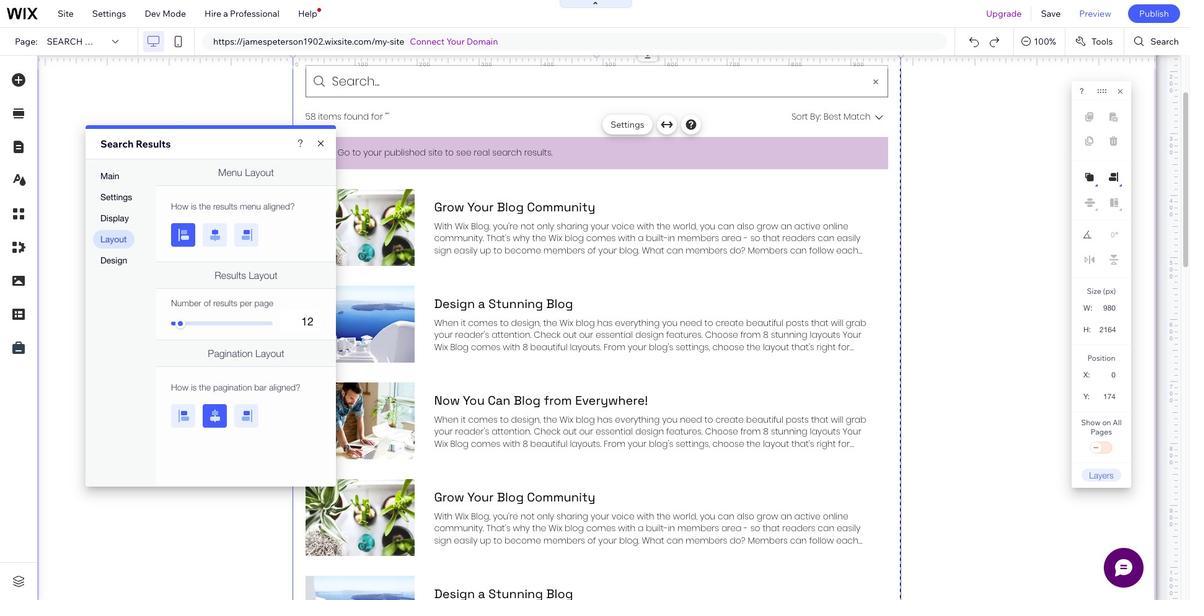 Task type: describe. For each thing, give the bounding box(es) containing it.
domain
[[467, 36, 498, 47]]

100% button
[[1014, 28, 1065, 55]]

dev mode
[[145, 8, 186, 19]]

?
[[1080, 87, 1084, 95]]

800
[[791, 61, 803, 68]]

search button
[[1125, 28, 1190, 55]]

search results
[[100, 138, 171, 150]]

on
[[1103, 418, 1112, 427]]

results
[[136, 138, 171, 150]]

300
[[481, 61, 493, 68]]

1 horizontal spatial settings
[[611, 119, 645, 130]]

0
[[295, 61, 299, 68]]

100%
[[1034, 36, 1056, 47]]

700
[[729, 61, 741, 68]]

pages
[[1091, 427, 1112, 436]]

y:
[[1084, 392, 1090, 401]]

search
[[47, 36, 83, 47]]

500
[[605, 61, 617, 68]]

search for search
[[1151, 36, 1179, 47]]

size (px)
[[1087, 286, 1116, 296]]

help
[[298, 8, 317, 19]]

professional
[[230, 8, 280, 19]]

site
[[58, 8, 74, 19]]

900
[[853, 61, 865, 68]]

200
[[419, 61, 431, 68]]

save
[[1041, 8, 1061, 19]]

600
[[667, 61, 679, 68]]

? button
[[1080, 87, 1084, 95]]

site
[[390, 36, 404, 47]]

mode
[[163, 8, 186, 19]]

https://jamespeterson1902.wixsite.com/my-
[[213, 36, 390, 47]]

position
[[1088, 353, 1116, 363]]

hire a professional
[[205, 8, 280, 19]]

connect
[[410, 36, 445, 47]]

https://jamespeterson1902.wixsite.com/my-site connect your domain
[[213, 36, 498, 47]]



Task type: locate. For each thing, give the bounding box(es) containing it.
None text field
[[1099, 227, 1115, 243], [1097, 321, 1121, 338], [1099, 227, 1115, 243], [1097, 321, 1121, 338]]

show
[[1081, 418, 1101, 427]]

upgrade
[[986, 8, 1022, 19]]

show on all pages
[[1081, 418, 1122, 436]]

400
[[543, 61, 555, 68]]

your
[[447, 36, 465, 47]]

preview
[[1080, 8, 1112, 19]]

a
[[223, 8, 228, 19]]

search down publish
[[1151, 36, 1179, 47]]

100
[[357, 61, 369, 68]]

None text field
[[1097, 299, 1121, 316], [1097, 366, 1121, 383], [1096, 388, 1121, 405], [1097, 299, 1121, 316], [1097, 366, 1121, 383], [1096, 388, 1121, 405]]

1 horizontal spatial search
[[1151, 36, 1179, 47]]

w:
[[1084, 304, 1093, 312]]

preview button
[[1070, 0, 1121, 27]]

dev
[[145, 8, 161, 19]]

publish
[[1140, 8, 1169, 19]]

1 vertical spatial search
[[100, 138, 134, 150]]

settings
[[92, 8, 126, 19], [611, 119, 645, 130]]

tools button
[[1066, 28, 1124, 55]]

tools
[[1092, 36, 1113, 47]]

hire
[[205, 8, 221, 19]]

0 vertical spatial search
[[1151, 36, 1179, 47]]

(px)
[[1103, 286, 1116, 296]]

size
[[1087, 286, 1102, 296]]

1 vertical spatial settings
[[611, 119, 645, 130]]

search for search results
[[100, 138, 134, 150]]

search left results
[[100, 138, 134, 150]]

0 horizontal spatial search
[[100, 138, 134, 150]]

layers
[[1089, 470, 1114, 481]]

search results
[[47, 36, 123, 47]]

publish button
[[1128, 4, 1181, 23]]

search inside button
[[1151, 36, 1179, 47]]

x:
[[1084, 371, 1090, 379]]

0 horizontal spatial settings
[[92, 8, 126, 19]]

save button
[[1032, 0, 1070, 27]]

°
[[1116, 231, 1119, 239]]

h:
[[1084, 326, 1091, 334]]

search
[[1151, 36, 1179, 47], [100, 138, 134, 150]]

results
[[85, 36, 123, 47]]

0 vertical spatial settings
[[92, 8, 126, 19]]

layers button
[[1082, 469, 1122, 482]]

all
[[1113, 418, 1122, 427]]

switch
[[1089, 440, 1114, 457]]



Task type: vqa. For each thing, say whether or not it's contained in the screenshot.
?
yes



